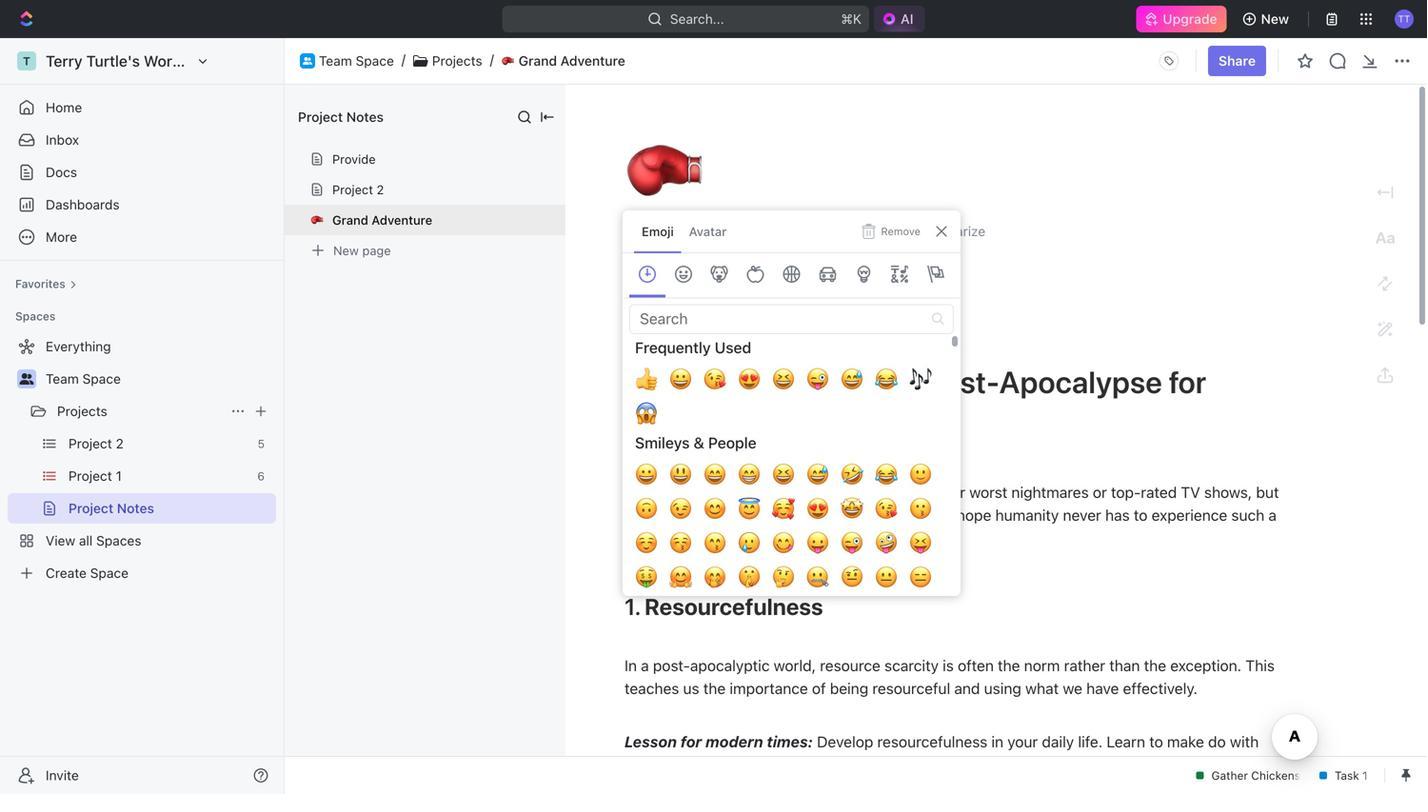 Task type: vqa. For each thing, say whether or not it's contained in the screenshot.
1
no



Task type: locate. For each thing, give the bounding box(es) containing it.
🤐
[[807, 563, 830, 593]]

🥊
[[502, 54, 515, 68], [627, 123, 703, 213]]

0 vertical spatial projects
[[432, 53, 483, 69]]

0 vertical spatial 😍
[[738, 365, 761, 395]]

0 vertical spatial for
[[1170, 364, 1207, 400]]

worst
[[970, 483, 1008, 502]]

smileys & people element
[[630, 429, 945, 794]]

😘
[[704, 365, 727, 395], [875, 494, 898, 524]]

1 vertical spatial 😂
[[875, 460, 898, 490]]

a down but
[[1269, 506, 1277, 524]]

clear image
[[933, 313, 945, 325]]

nightmares
[[1012, 483, 1089, 502]]

1 vertical spatial new
[[333, 243, 359, 258]]

rather
[[1065, 657, 1106, 675]]

1 vertical spatial 😀
[[635, 460, 658, 490]]

team space link inside "tree"
[[46, 364, 272, 394]]

adventure
[[561, 53, 626, 69], [372, 213, 433, 227], [739, 247, 923, 292]]

avatar
[[689, 224, 727, 239]]

2 horizontal spatial adventure
[[739, 247, 923, 292]]

frequently used
[[635, 338, 752, 357]]

possible.
[[822, 756, 883, 774]]

0 horizontal spatial we
[[934, 506, 953, 524]]

1 vertical spatial us
[[684, 680, 700, 698]]

project for project 2
[[332, 182, 373, 197]]

we right the 😗
[[934, 506, 953, 524]]

0 horizontal spatial 😍
[[738, 365, 761, 395]]

😆
[[773, 365, 795, 395], [773, 460, 795, 490]]

😂 inside "smileys & people" element
[[875, 460, 898, 490]]

😂 inside frequently used element
[[875, 365, 898, 395]]

0 horizontal spatial in
[[927, 483, 939, 502]]

team space inside team space link
[[46, 371, 121, 387]]

space
[[356, 53, 394, 69], [82, 371, 121, 387]]

😘 down used
[[704, 365, 727, 395]]

and down often
[[955, 680, 981, 698]]

team up project notes on the left
[[319, 53, 352, 69]]

grand adventure up 'search' search box
[[623, 247, 923, 292]]

0 vertical spatial and
[[955, 680, 981, 698]]

1 horizontal spatial 😅
[[841, 365, 864, 395]]

😆 up times
[[773, 365, 795, 395]]

1 😆 from the top
[[773, 365, 795, 395]]

2 😆 from the top
[[773, 460, 795, 490]]

1 vertical spatial in
[[992, 733, 1004, 751]]

😇
[[738, 494, 761, 524]]

invite
[[46, 768, 79, 784]]

2 as from the left
[[802, 756, 818, 774]]

😂 left 🎶
[[875, 365, 898, 395]]

1 vertical spatial team space
[[46, 371, 121, 387]]

1 horizontal spatial as
[[802, 756, 818, 774]]

a inside the post-apocalyptic world now exists only in our worst nightmares or top-rated tv shows, but it can teach us several life lessons. although we hope humanity never has to experience such a catastrophe, there's always something to learn.
[[1269, 506, 1277, 524]]

1 vertical spatial we
[[1063, 680, 1083, 698]]

the inside the life lessons from the post-apocalypse for modern times
[[874, 364, 919, 400]]

1 vertical spatial 😍
[[807, 494, 830, 524]]

1 horizontal spatial projects link
[[432, 53, 483, 69]]

😀 down frequently
[[670, 365, 693, 395]]

1 horizontal spatial new
[[1262, 11, 1290, 27]]

1 😂 from the top
[[875, 365, 898, 395]]

in inside the post-apocalyptic world now exists only in our worst nightmares or top-rated tv shows, but it can teach us several life lessons. although we hope humanity never has to experience such a catastrophe, there's always something to learn.
[[927, 483, 939, 502]]

0 horizontal spatial space
[[82, 371, 121, 387]]

0 horizontal spatial for
[[681, 733, 702, 751]]

a right in
[[641, 657, 649, 675]]

project notes
[[298, 109, 384, 125]]

1 horizontal spatial us
[[709, 506, 725, 524]]

this
[[1246, 657, 1275, 675]]

team space down spaces
[[46, 371, 121, 387]]

although
[[867, 506, 930, 524]]

often
[[958, 657, 994, 675]]

2 vertical spatial to
[[1150, 733, 1164, 751]]

to right has
[[1134, 506, 1148, 524]]

0 horizontal spatial a
[[641, 657, 649, 675]]

us up '😙'
[[709, 506, 725, 524]]

user group image down spaces
[[20, 373, 34, 385]]

team for the right projects link
[[319, 53, 352, 69]]

we inside the post-apocalyptic world now exists only in our worst nightmares or top-rated tv shows, but it can teach us several life lessons. although we hope humanity never has to experience such a catastrophe, there's always something to learn.
[[934, 506, 953, 524]]

life.
[[1079, 733, 1103, 751]]

0 horizontal spatial 😘
[[704, 365, 727, 395]]

now
[[818, 483, 847, 502]]

modern
[[706, 733, 764, 751]]

🤫
[[738, 563, 761, 593]]

0 horizontal spatial team space link
[[46, 364, 272, 394]]

🤭
[[704, 563, 727, 593]]

as down modern
[[740, 756, 755, 774]]

tree
[[8, 332, 276, 589]]

😆 inside frequently used element
[[773, 365, 795, 395]]

and down lesson at the left bottom of page
[[656, 756, 682, 774]]

😗
[[910, 494, 933, 524]]

1 vertical spatial projects link
[[57, 396, 223, 427]]

is
[[943, 657, 954, 675]]

the up the lesson for modern times:
[[704, 680, 726, 698]]

add comment
[[644, 223, 730, 239]]

1 vertical spatial apocalyptic
[[691, 657, 770, 675]]

1 vertical spatial a
[[641, 657, 649, 675]]

we down rather
[[1063, 680, 1083, 698]]

0 vertical spatial 🥊
[[502, 54, 515, 68]]

0 vertical spatial 😘
[[704, 365, 727, 395]]

0 vertical spatial us
[[709, 506, 725, 524]]

user group image inside "tree"
[[20, 373, 34, 385]]

than
[[1110, 657, 1141, 675]]

😁
[[738, 460, 761, 490]]

1 horizontal spatial team space link
[[319, 53, 394, 69]]

😀 inside frequently used element
[[670, 365, 693, 395]]

life
[[625, 364, 675, 400]]

emoji
[[642, 224, 674, 239]]

1 horizontal spatial 😘
[[875, 494, 898, 524]]

0 vertical spatial new
[[1262, 11, 1290, 27]]

😅 left 🎶
[[841, 365, 864, 395]]

0 horizontal spatial team space
[[46, 371, 121, 387]]

have
[[1087, 680, 1120, 698]]

and inside 'develop resourcefulness in your daily life. learn to make do with less and recycle as much as possible.'
[[656, 756, 682, 774]]

1 horizontal spatial adventure
[[561, 53, 626, 69]]

0 vertical spatial post-
[[655, 483, 692, 502]]

team for projects link to the bottom
[[46, 371, 79, 387]]

develop
[[817, 733, 874, 751]]

project left 2
[[332, 182, 373, 197]]

us right the teaches at the left of page
[[684, 680, 700, 698]]

home
[[46, 100, 82, 115]]

0 vertical spatial we
[[934, 506, 953, 524]]

1 vertical spatial projects
[[57, 403, 107, 419]]

😜 down 'lessons.'
[[841, 528, 864, 559]]

learn
[[1107, 733, 1146, 751]]

0 vertical spatial team
[[319, 53, 352, 69]]

world
[[776, 483, 814, 502]]

we
[[934, 506, 953, 524], [1063, 680, 1083, 698]]

1 vertical spatial space
[[82, 371, 121, 387]]

team space for team space link corresponding to the right projects link
[[319, 53, 394, 69]]

1.
[[625, 593, 640, 620]]

1 horizontal spatial a
[[1269, 506, 1277, 524]]

the right from
[[874, 364, 919, 400]]

1 horizontal spatial 😀
[[670, 365, 693, 395]]

😉
[[670, 494, 693, 524]]

0 vertical spatial user group image
[[303, 57, 312, 65]]

1 horizontal spatial projects
[[432, 53, 483, 69]]

teaches
[[625, 680, 680, 698]]

1 horizontal spatial and
[[955, 680, 981, 698]]

⌘k
[[841, 11, 862, 27]]

being
[[830, 680, 869, 698]]

lesson for modern times:
[[625, 733, 813, 751]]

1 horizontal spatial team
[[319, 53, 352, 69]]

😂 left '🙂'
[[875, 460, 898, 490]]

new inside button
[[1262, 11, 1290, 27]]

0 vertical spatial apocalyptic
[[692, 483, 772, 502]]

user group image
[[303, 57, 312, 65], [20, 373, 34, 385]]

team down spaces
[[46, 371, 79, 387]]

😆 for 😜
[[773, 365, 795, 395]]

the post-apocalyptic world now exists only in our worst nightmares or top-rated tv shows, but it can teach us several life lessons. although we hope humanity never has to experience such a catastrophe, there's always something to learn.
[[625, 483, 1284, 547]]

1 vertical spatial grand
[[332, 213, 369, 227]]

😂 for 😅
[[875, 365, 898, 395]]

experience
[[1152, 506, 1228, 524]]

projects inside "tree"
[[57, 403, 107, 419]]

0 vertical spatial project
[[298, 109, 343, 125]]

😊
[[704, 494, 727, 524]]

😍 inside "smileys & people" element
[[807, 494, 830, 524]]

0 horizontal spatial projects
[[57, 403, 107, 419]]

us inside "in a post-apocalyptic world, resource scarcity is often the norm rather than the exception. this teaches us the importance of being resourceful and using what we have effectively."
[[684, 680, 700, 698]]

1 vertical spatial and
[[656, 756, 682, 774]]

grand adventure down 2
[[332, 213, 433, 227]]

user group image up project notes on the left
[[303, 57, 312, 65]]

0 horizontal spatial to
[[895, 529, 908, 547]]

team inside sidebar navigation
[[46, 371, 79, 387]]

0 horizontal spatial us
[[684, 680, 700, 698]]

😘 inside "smileys & people" element
[[875, 494, 898, 524]]

0 horizontal spatial and
[[656, 756, 682, 774]]

🥊 inside 🥊 grand adventure
[[502, 54, 515, 68]]

spaces
[[15, 310, 56, 323]]

😂 for 🤣
[[875, 460, 898, 490]]

scarcity
[[885, 657, 939, 675]]

0 horizontal spatial team
[[46, 371, 79, 387]]

0 vertical spatial 😜
[[807, 365, 830, 395]]

in left 'our'
[[927, 483, 939, 502]]

projects for the right projects link
[[432, 53, 483, 69]]

to left 😝
[[895, 529, 908, 547]]

1 vertical spatial post-
[[653, 657, 691, 675]]

user group image for the right projects link
[[303, 57, 312, 65]]

1 vertical spatial 🥊
[[627, 123, 703, 213]]

us
[[709, 506, 725, 524], [684, 680, 700, 698]]

😀 left 😃
[[635, 460, 658, 490]]

1 vertical spatial 😘
[[875, 494, 898, 524]]

post- up teach
[[655, 483, 692, 502]]

1 horizontal spatial 😜
[[841, 528, 864, 559]]

new right upgrade at the right top
[[1262, 11, 1290, 27]]

1 vertical spatial 😅
[[807, 460, 830, 490]]

2 horizontal spatial grand
[[623, 247, 731, 292]]

team
[[319, 53, 352, 69], [46, 371, 79, 387]]

in left your
[[992, 733, 1004, 751]]

0 vertical spatial in
[[927, 483, 939, 502]]

teach
[[667, 506, 705, 524]]

make
[[1168, 733, 1205, 751]]

🥊 grand adventure
[[502, 53, 626, 69]]

post- inside the post-apocalyptic world now exists only in our worst nightmares or top-rated tv shows, but it can teach us several life lessons. although we hope humanity never has to experience such a catastrophe, there's always something to learn.
[[655, 483, 692, 502]]

us inside the post-apocalyptic world now exists only in our worst nightmares or top-rated tv shows, but it can teach us several life lessons. although we hope humanity never has to experience such a catastrophe, there's always something to learn.
[[709, 506, 725, 524]]

😅 left 🤣
[[807, 460, 830, 490]]

0 vertical spatial grand
[[519, 53, 557, 69]]

0 vertical spatial team space
[[319, 53, 394, 69]]

tv
[[1182, 483, 1201, 502]]

😍 down used
[[738, 365, 761, 395]]

1 vertical spatial project
[[332, 182, 373, 197]]

much
[[759, 756, 798, 774]]

1 vertical spatial team
[[46, 371, 79, 387]]

1 horizontal spatial user group image
[[303, 57, 312, 65]]

2 horizontal spatial to
[[1150, 733, 1164, 751]]

apocalyptic inside the post-apocalyptic world now exists only in our worst nightmares or top-rated tv shows, but it can teach us several life lessons. although we hope humanity never has to experience such a catastrophe, there's always something to learn.
[[692, 483, 772, 502]]

upgrade
[[1163, 11, 1218, 27]]

1 as from the left
[[740, 756, 755, 774]]

1 vertical spatial adventure
[[372, 213, 433, 227]]

0 vertical spatial a
[[1269, 506, 1277, 524]]

0 vertical spatial 😂
[[875, 365, 898, 395]]

apocalyptic up importance at the right of page
[[691, 657, 770, 675]]

in
[[927, 483, 939, 502], [992, 733, 1004, 751]]

apocalypse
[[1000, 364, 1163, 400]]

1 vertical spatial team space link
[[46, 364, 272, 394]]

😂
[[875, 365, 898, 395], [875, 460, 898, 490]]

😗 ☺️
[[635, 494, 933, 559]]

what
[[1026, 680, 1059, 698]]

post- up the teaches at the left of page
[[653, 657, 691, 675]]

apocalyptic up several
[[692, 483, 772, 502]]

upgrade link
[[1137, 6, 1228, 32]]

😀 inside "smileys & people" element
[[635, 460, 658, 490]]

the up "effectively."
[[1145, 657, 1167, 675]]

0 horizontal spatial grand adventure
[[332, 213, 433, 227]]

😍
[[738, 365, 761, 395], [807, 494, 830, 524]]

0 horizontal spatial 😀
[[635, 460, 658, 490]]

tree containing team space
[[8, 332, 276, 589]]

😆 up 🥰
[[773, 460, 795, 490]]

1 horizontal spatial space
[[356, 53, 394, 69]]

project left notes
[[298, 109, 343, 125]]

space inside sidebar navigation
[[82, 371, 121, 387]]

0 vertical spatial to
[[1134, 506, 1148, 524]]

0 horizontal spatial 🥊
[[502, 54, 515, 68]]

docs link
[[8, 157, 276, 188]]

several
[[729, 506, 779, 524]]

to inside 'develop resourcefulness in your daily life. learn to make do with less and recycle as much as possible.'
[[1150, 733, 1164, 751]]

😍 right life
[[807, 494, 830, 524]]

in inside 'develop resourcefulness in your daily life. learn to make do with less and recycle as much as possible.'
[[992, 733, 1004, 751]]

🥊 for 🥊 grand adventure
[[502, 54, 515, 68]]

used
[[715, 338, 752, 357]]

1 horizontal spatial to
[[1134, 506, 1148, 524]]

1 vertical spatial 😜
[[841, 528, 864, 559]]

modern
[[625, 410, 732, 446]]

apocalyptic inside "in a post-apocalyptic world, resource scarcity is often the norm rather than the exception. this teaches us the importance of being resourceful and using what we have effectively."
[[691, 657, 770, 675]]

1 vertical spatial user group image
[[20, 373, 34, 385]]

lessons.
[[807, 506, 863, 524]]

team space up notes
[[319, 53, 394, 69]]

😘 up 🤪
[[875, 494, 898, 524]]

2 😂 from the top
[[875, 460, 898, 490]]

smileys
[[635, 434, 690, 452]]

as down times:
[[802, 756, 818, 774]]

to left make
[[1150, 733, 1164, 751]]

☺️
[[635, 528, 658, 559]]

1 horizontal spatial for
[[1170, 364, 1207, 400]]

🤨
[[841, 563, 864, 593]]

😜 up times
[[807, 365, 830, 395]]

0 horizontal spatial adventure
[[372, 213, 433, 227]]

0 horizontal spatial 😅
[[807, 460, 830, 490]]

0 vertical spatial space
[[356, 53, 394, 69]]

😘 inside frequently used element
[[704, 365, 727, 395]]

resource
[[820, 657, 881, 675]]

post-
[[925, 364, 1000, 400]]

1 horizontal spatial we
[[1063, 680, 1083, 698]]

project
[[298, 109, 343, 125], [332, 182, 373, 197]]

1 horizontal spatial 😍
[[807, 494, 830, 524]]

tree inside sidebar navigation
[[8, 332, 276, 589]]

😃
[[670, 460, 693, 490]]

0 vertical spatial 😀
[[670, 365, 693, 395]]

new left page at the left of the page
[[333, 243, 359, 258]]

1 horizontal spatial in
[[992, 733, 1004, 751]]

1 vertical spatial to
[[895, 529, 908, 547]]

😆 inside "smileys & people" element
[[773, 460, 795, 490]]

notes
[[347, 109, 384, 125]]

1. resourcefulness
[[625, 593, 824, 620]]

sidebar navigation
[[0, 38, 285, 794]]

😝
[[910, 528, 933, 559]]

0 vertical spatial 😅
[[841, 365, 864, 395]]

apocalyptic
[[692, 483, 772, 502], [691, 657, 770, 675]]

0 vertical spatial team space link
[[319, 53, 394, 69]]

2 vertical spatial grand
[[623, 247, 731, 292]]

a inside "in a post-apocalyptic world, resource scarcity is often the norm rather than the exception. this teaches us the importance of being resourceful and using what we have effectively."
[[641, 657, 649, 675]]



Task type: describe. For each thing, give the bounding box(es) containing it.
favorites button
[[8, 272, 85, 295]]

do
[[1209, 733, 1227, 751]]

learn.
[[912, 529, 951, 547]]

😝 🤑
[[635, 528, 933, 593]]

norm
[[1025, 657, 1061, 675]]

recycle
[[686, 756, 736, 774]]

frequently
[[635, 338, 711, 357]]

last
[[688, 315, 714, 331]]

our
[[943, 483, 966, 502]]

search...
[[670, 11, 725, 27]]

favorites
[[15, 277, 65, 291]]

docs
[[46, 164, 77, 180]]

😑
[[910, 563, 933, 593]]

exists
[[851, 483, 890, 502]]

resourcefulness
[[645, 593, 824, 620]]

the up using
[[998, 657, 1021, 675]]

dashboards link
[[8, 190, 276, 220]]

exception.
[[1171, 657, 1242, 675]]

develop resourcefulness in your daily life. learn to make do with less and recycle as much as possible.
[[625, 733, 1264, 774]]

new for new page
[[333, 243, 359, 258]]

new page
[[333, 243, 391, 258]]

🎶 😱
[[635, 365, 933, 429]]

😚
[[670, 528, 693, 559]]

🤣
[[841, 460, 864, 490]]

world,
[[774, 657, 816, 675]]

😆 for 😅
[[773, 460, 795, 490]]

1 vertical spatial for
[[681, 733, 702, 751]]

😜 inside "smileys & people" element
[[841, 528, 864, 559]]

there's
[[716, 529, 764, 547]]

&
[[694, 434, 705, 452]]

your
[[1008, 733, 1039, 751]]

life
[[783, 506, 803, 524]]

last updated:
[[688, 315, 775, 331]]

with
[[1231, 733, 1260, 751]]

resourcefulness
[[878, 733, 988, 751]]

user group image for projects link to the bottom
[[20, 373, 34, 385]]

share
[[1219, 53, 1256, 69]]

Search search field
[[630, 304, 955, 334]]

daily
[[1043, 733, 1075, 751]]

😅 inside frequently used element
[[841, 365, 864, 395]]

0 vertical spatial grand adventure
[[332, 213, 433, 227]]

new button
[[1235, 4, 1301, 34]]

projects for projects link to the bottom
[[57, 403, 107, 419]]

top-
[[1112, 483, 1141, 502]]

team space for team space link inside the "tree"
[[46, 371, 121, 387]]

dashboards
[[46, 197, 120, 212]]

😋
[[773, 528, 795, 559]]

lessons
[[682, 364, 796, 400]]

something
[[818, 529, 891, 547]]

🤗
[[670, 563, 693, 593]]

humanity
[[996, 506, 1060, 524]]

new for new
[[1262, 11, 1290, 27]]

home link
[[8, 92, 276, 123]]

project for project notes
[[298, 109, 343, 125]]

in a post-apocalyptic world, resource scarcity is often the norm rather than the exception. this teaches us the importance of being resourceful and using what we have effectively.
[[625, 657, 1279, 698]]

😙
[[704, 528, 727, 559]]

list of emoji element
[[624, 334, 960, 794]]

team space link for the right projects link
[[319, 53, 394, 69]]

🤔
[[773, 563, 795, 593]]

life lessons from the post-apocalypse for modern times
[[625, 364, 1214, 446]]

from
[[803, 364, 867, 400]]

for inside the life lessons from the post-apocalypse for modern times
[[1170, 364, 1207, 400]]

😛
[[807, 528, 830, 559]]

inbox link
[[8, 125, 276, 155]]

😅 inside "smileys & people" element
[[807, 460, 830, 490]]

🥊 for 🥊
[[627, 123, 703, 213]]

page
[[362, 243, 391, 258]]

0 horizontal spatial grand
[[332, 213, 369, 227]]

effectively.
[[1124, 680, 1198, 698]]

0 vertical spatial adventure
[[561, 53, 626, 69]]

😍 inside frequently used element
[[738, 365, 761, 395]]

always
[[768, 529, 814, 547]]

smileys & people
[[635, 434, 757, 452]]

but
[[1257, 483, 1280, 502]]

team space link for projects link to the bottom
[[46, 364, 272, 394]]

and inside "in a post-apocalyptic world, resource scarcity is often the norm rather than the exception. this teaches us the importance of being resourceful and using what we have effectively."
[[955, 680, 981, 698]]

in
[[625, 657, 637, 675]]

such
[[1232, 506, 1265, 524]]

🙂 🙃
[[635, 460, 933, 524]]

we inside "in a post-apocalyptic world, resource scarcity is often the norm rather than the exception. this teaches us the importance of being resourceful and using what we have effectively."
[[1063, 680, 1083, 698]]

frequently used element
[[630, 334, 945, 429]]

🥲
[[738, 528, 761, 559]]

times:
[[767, 733, 813, 751]]

times
[[738, 410, 822, 446]]

comment
[[672, 223, 730, 239]]

🎶
[[910, 365, 933, 395]]

can
[[638, 506, 663, 524]]

🙃
[[635, 494, 658, 524]]

resourceful
[[873, 680, 951, 698]]

provide
[[332, 152, 376, 166]]

space for the right projects link
[[356, 53, 394, 69]]

space for projects link to the bottom
[[82, 371, 121, 387]]

1 horizontal spatial grand
[[519, 53, 557, 69]]

👍
[[635, 365, 658, 395]]

😜 inside frequently used element
[[807, 365, 830, 395]]

1 horizontal spatial grand adventure
[[623, 247, 923, 292]]

2
[[377, 182, 384, 197]]

lesson
[[625, 733, 677, 751]]

post- inside "in a post-apocalyptic world, resource scarcity is often the norm rather than the exception. this teaches us the importance of being resourceful and using what we have effectively."
[[653, 657, 691, 675]]



